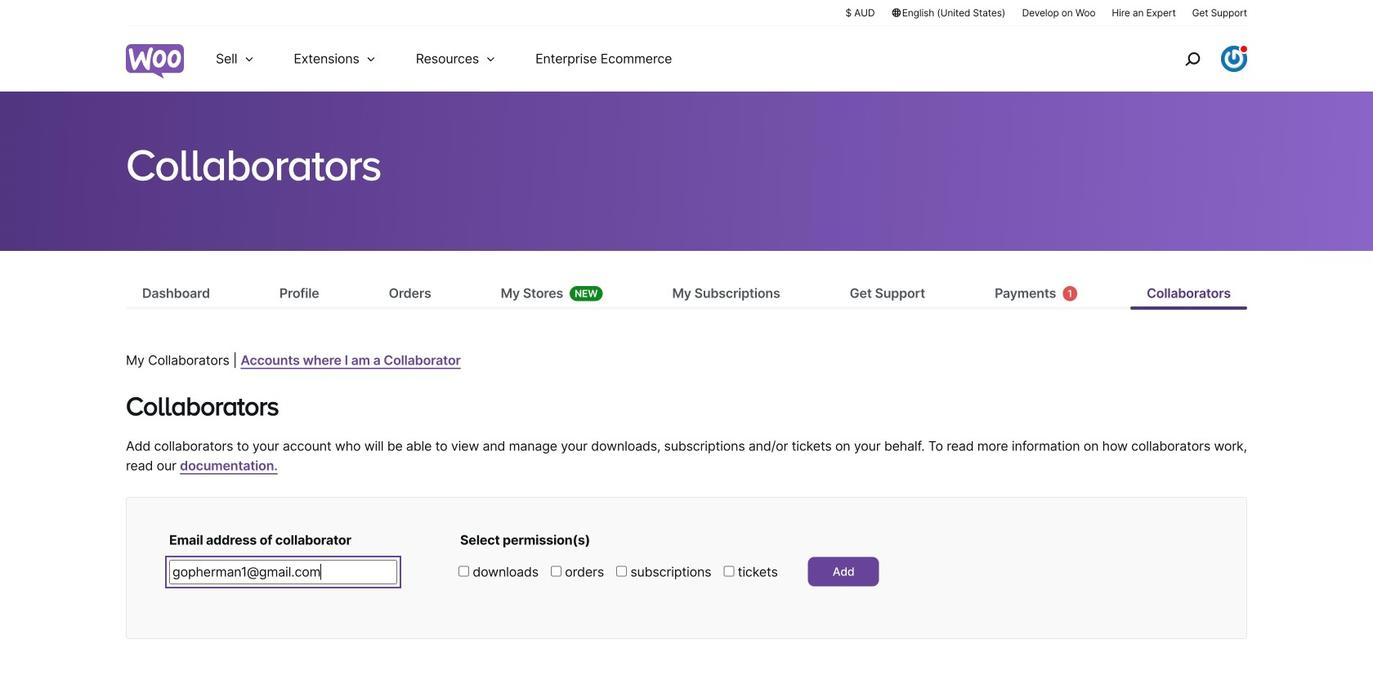 Task type: describe. For each thing, give the bounding box(es) containing it.
service navigation menu element
[[1150, 32, 1247, 85]]

search image
[[1179, 46, 1206, 72]]



Task type: locate. For each thing, give the bounding box(es) containing it.
None checkbox
[[459, 566, 469, 577], [616, 566, 627, 577], [459, 566, 469, 577], [616, 566, 627, 577]]

None checkbox
[[551, 566, 561, 577], [724, 566, 734, 577], [551, 566, 561, 577], [724, 566, 734, 577]]

open account menu image
[[1221, 46, 1247, 72]]



Task type: vqa. For each thing, say whether or not it's contained in the screenshot.
second group
no



